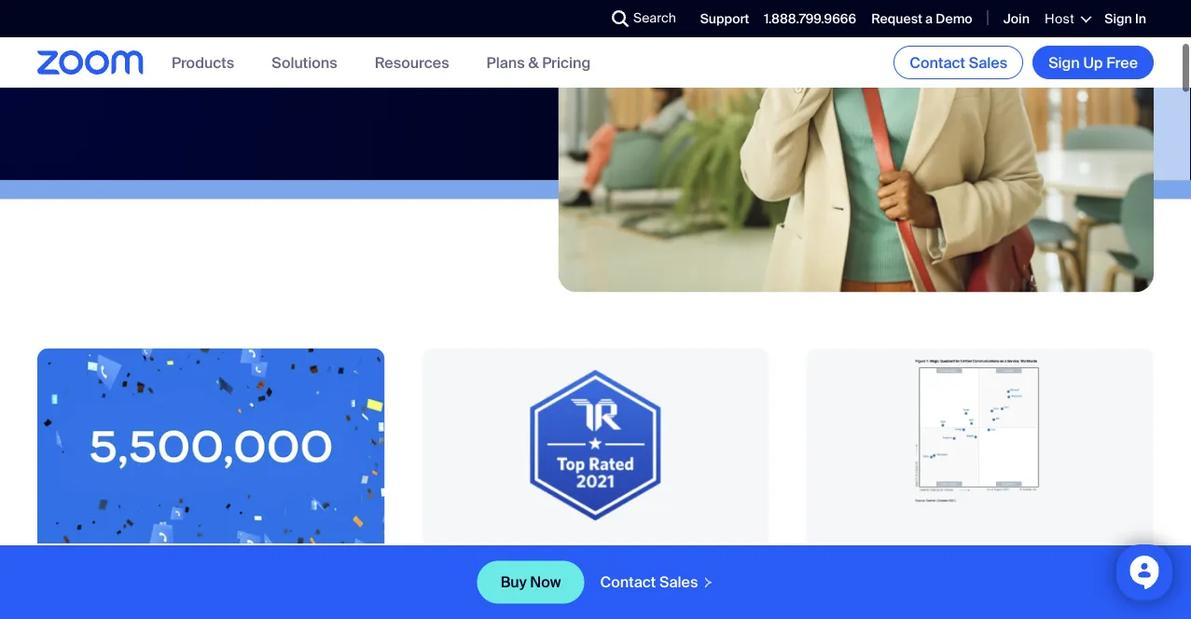Task type: vqa. For each thing, say whether or not it's contained in the screenshot.
In
yes



Task type: describe. For each thing, give the bounding box(es) containing it.
plans & pricing
[[486, 53, 591, 72]]

see pricing
[[61, 35, 140, 55]]

to
[[210, 35, 224, 55]]

0 horizontal spatial contact sales
[[600, 573, 698, 592]]

zoom logo image
[[37, 51, 144, 74]]

sign in link
[[1105, 10, 1146, 28]]

search image
[[612, 10, 629, 27]]

5.5 million image
[[37, 349, 385, 544]]

talk to an expert
[[179, 35, 294, 55]]

request a demo
[[871, 10, 972, 28]]

satisfaction.
[[603, 611, 686, 619]]

a inside 'trust radius zoom is a top vendor on trustradius for excellence in customer satisfaction. see wh'
[[499, 594, 508, 613]]

in
[[518, 611, 531, 619]]

for
[[694, 594, 712, 613]]

sales for the topmost contact sales link
[[969, 53, 1007, 72]]

top
[[511, 594, 534, 613]]

products button
[[172, 53, 234, 72]]

vendor
[[537, 594, 585, 613]]

trust
[[441, 561, 495, 587]]

talk
[[179, 35, 207, 55]]

0 vertical spatial see
[[61, 35, 88, 55]]

customer
[[534, 611, 600, 619]]

host button
[[1044, 10, 1090, 27]]

search
[[633, 9, 676, 27]]

buy
[[501, 573, 527, 592]]

request
[[871, 10, 922, 28]]

expert
[[248, 35, 294, 55]]

an
[[228, 35, 245, 55]]

up
[[1083, 53, 1103, 72]]

sign up free
[[1048, 53, 1138, 72]]

sign in
[[1105, 10, 1146, 28]]

plans & pricing link
[[486, 53, 591, 72]]

on
[[589, 594, 606, 613]]

buy now link
[[477, 561, 584, 604]]

solutions button
[[272, 53, 337, 72]]



Task type: locate. For each thing, give the bounding box(es) containing it.
now
[[530, 573, 561, 592]]

a right is on the left
[[499, 594, 508, 613]]

sign left in
[[1105, 10, 1132, 28]]

sign
[[1105, 10, 1132, 28], [1048, 53, 1080, 72]]

resources
[[375, 53, 449, 72]]

1 horizontal spatial sales
[[969, 53, 1007, 72]]

5,500,000 link
[[37, 349, 385, 619]]

1 horizontal spatial pricing
[[542, 53, 591, 72]]

in
[[1135, 10, 1146, 28]]

1 horizontal spatial see
[[690, 611, 717, 619]]

zoom
[[441, 594, 481, 613]]

1 vertical spatial contact
[[600, 573, 656, 592]]

1 vertical spatial a
[[499, 594, 508, 613]]

0 vertical spatial contact sales
[[910, 53, 1007, 72]]

contact up trustradius
[[600, 573, 656, 592]]

1 vertical spatial sign
[[1048, 53, 1080, 72]]

gartner link
[[806, 349, 1154, 619]]

solutions
[[272, 53, 337, 72]]

1 vertical spatial sales
[[659, 573, 698, 592]]

5,500,000
[[56, 561, 163, 587]]

sign up free link
[[1033, 46, 1154, 79]]

pricing right the &
[[542, 53, 591, 72]]

buy now
[[501, 573, 561, 592]]

1 horizontal spatial contact sales link
[[894, 46, 1023, 79]]

support
[[700, 10, 749, 28]]

see
[[61, 35, 88, 55], [690, 611, 717, 619]]

0 horizontal spatial sign
[[1048, 53, 1080, 72]]

0 horizontal spatial contact
[[600, 573, 656, 592]]

1 horizontal spatial contact sales
[[910, 53, 1007, 72]]

1.888.799.9666
[[764, 10, 856, 28]]

0 horizontal spatial pricing
[[92, 35, 140, 55]]

contact sales
[[910, 53, 1007, 72], [600, 573, 698, 592]]

sign for sign up free
[[1048, 53, 1080, 72]]

see inside 'trust radius zoom is a top vendor on trustradius for excellence in customer satisfaction. see wh'
[[690, 611, 717, 619]]

contact
[[910, 53, 965, 72], [600, 573, 656, 592]]

0 horizontal spatial see
[[61, 35, 88, 55]]

a left demo
[[925, 10, 933, 28]]

sales down join
[[969, 53, 1007, 72]]

0 vertical spatial contact sales link
[[894, 46, 1023, 79]]

excellence
[[441, 611, 515, 619]]

1.888.799.9666 link
[[764, 10, 856, 28]]

request a demo link
[[871, 10, 972, 28]]

contact sales link
[[894, 46, 1023, 79], [584, 573, 714, 592]]

1 horizontal spatial contact
[[910, 53, 965, 72]]

0 vertical spatial sales
[[969, 53, 1007, 72]]

0 horizontal spatial sales
[[659, 573, 698, 592]]

pricing
[[92, 35, 140, 55], [542, 53, 591, 72]]

a
[[925, 10, 933, 28], [499, 594, 508, 613]]

talk to an expert link
[[178, 35, 310, 55]]

plans
[[486, 53, 525, 72]]

radius
[[499, 561, 569, 587]]

sign left up
[[1048, 53, 1080, 72]]

pricing left the talk
[[92, 35, 140, 55]]

top rated 2021 image
[[422, 349, 769, 544]]

contact sales link up trustradius
[[584, 573, 714, 592]]

sign for sign in
[[1105, 10, 1132, 28]]

sales
[[969, 53, 1007, 72], [659, 573, 698, 592]]

0 vertical spatial sign
[[1105, 10, 1132, 28]]

search image
[[612, 10, 629, 27]]

products
[[172, 53, 234, 72]]

is
[[485, 594, 496, 613]]

sales up 'for'
[[659, 573, 698, 592]]

1 horizontal spatial a
[[925, 10, 933, 28]]

1 vertical spatial see
[[690, 611, 717, 619]]

0 horizontal spatial a
[[499, 594, 508, 613]]

join
[[1003, 10, 1030, 28]]

contact down request a demo
[[910, 53, 965, 72]]

0 horizontal spatial contact sales link
[[584, 573, 714, 592]]

0 vertical spatial contact
[[910, 53, 965, 72]]

host
[[1044, 10, 1075, 27]]

contact sales up trustradius
[[600, 573, 698, 592]]

join link
[[1003, 10, 1030, 28]]

None search field
[[544, 4, 617, 34]]

demo
[[936, 10, 972, 28]]

&
[[528, 53, 539, 72]]

resources button
[[375, 53, 449, 72]]

trustradius
[[609, 594, 690, 613]]

1 vertical spatial contact sales link
[[584, 573, 714, 592]]

contact sales down demo
[[910, 53, 1007, 72]]

trust radius zoom is a top vendor on trustradius for excellence in customer satisfaction. see wh
[[441, 561, 748, 619]]

1 vertical spatial contact sales
[[600, 573, 698, 592]]

0 vertical spatial a
[[925, 10, 933, 28]]

dot graph chart image
[[806, 349, 1154, 544]]

gartner
[[825, 561, 905, 587]]

support link
[[700, 10, 749, 28]]

contact sales link down demo
[[894, 46, 1023, 79]]

see pricing link
[[37, 24, 164, 67]]

free
[[1106, 53, 1138, 72]]

sales for the leftmost contact sales link
[[659, 573, 698, 592]]

1 horizontal spatial sign
[[1105, 10, 1132, 28]]



